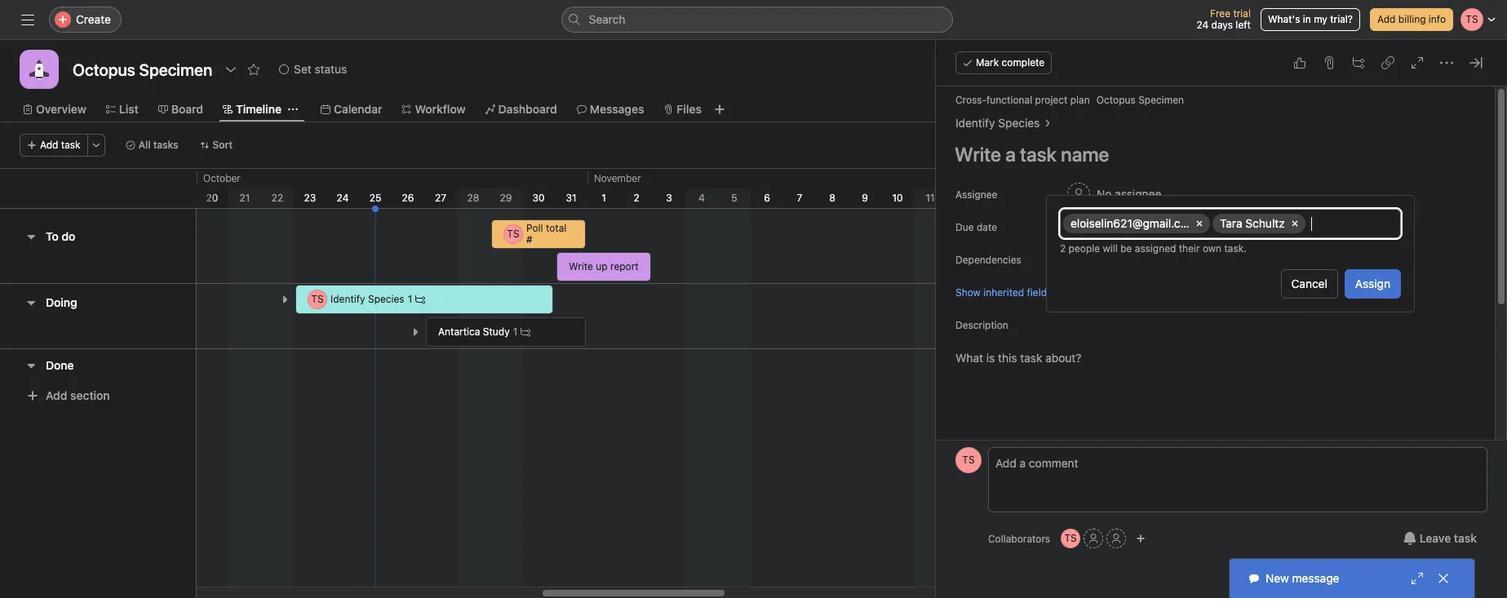 Task type: describe. For each thing, give the bounding box(es) containing it.
eloiselin621@gmail.com cell
[[1063, 214, 1210, 233]]

collapse task list for the section doing image
[[24, 296, 38, 309]]

october
[[203, 172, 241, 184]]

assign
[[1355, 277, 1390, 291]]

#
[[526, 233, 533, 246]]

no assignee button
[[1060, 180, 1169, 209]]

add for add dependencies
[[1067, 253, 1086, 265]]

what's
[[1268, 13, 1300, 25]]

in
[[1303, 13, 1311, 25]]

fields
[[1027, 286, 1052, 298]]

0 horizontal spatial ts button
[[956, 447, 982, 473]]

close image
[[1437, 572, 1450, 585]]

done button
[[46, 350, 74, 380]]

add task button
[[20, 134, 88, 157]]

leave task
[[1420, 531, 1477, 545]]

2 people will be assigned their own task.
[[1060, 242, 1247, 255]]

to do button
[[46, 222, 75, 251]]

31
[[566, 192, 577, 204]]

add for add task
[[40, 139, 58, 151]]

5
[[731, 192, 737, 204]]

identify species inside main content
[[956, 116, 1040, 130]]

show
[[956, 286, 981, 298]]

timeline link
[[223, 100, 281, 118]]

done
[[46, 358, 74, 372]]

create
[[76, 12, 111, 26]]

overview
[[36, 102, 86, 116]]

task.
[[1224, 242, 1247, 255]]

2 for 2 people will be assigned their own task.
[[1060, 242, 1066, 255]]

add billing info
[[1377, 13, 1446, 25]]

days
[[1211, 19, 1233, 31]]

functional
[[987, 94, 1032, 106]]

list
[[119, 102, 139, 116]]

plan
[[1070, 94, 1090, 106]]

tara schultz cell
[[1213, 214, 1305, 233]]

6
[[764, 192, 770, 204]]

Task Name text field
[[944, 135, 1475, 173]]

21
[[240, 192, 250, 204]]

more actions for this task image
[[1440, 56, 1453, 69]]

show inherited fields
[[956, 286, 1052, 298]]

4
[[699, 192, 705, 204]]

set
[[294, 62, 312, 76]]

left
[[1236, 19, 1251, 31]]

add billing info button
[[1370, 8, 1453, 31]]

to
[[46, 229, 59, 243]]

1 vertical spatial species
[[368, 293, 404, 305]]

dependencies
[[1089, 253, 1155, 265]]

new message
[[1266, 571, 1339, 585]]

antartica study
[[438, 326, 510, 338]]

calendar
[[334, 102, 382, 116]]

add tab image
[[713, 103, 726, 116]]

workflow link
[[402, 100, 466, 118]]

overview link
[[23, 100, 86, 118]]

create button
[[49, 7, 122, 33]]

will
[[1103, 242, 1118, 255]]

27
[[435, 192, 446, 204]]

assigned
[[1135, 242, 1176, 255]]

1 for antartica study
[[513, 326, 518, 338]]

set status button
[[272, 58, 354, 81]]

be
[[1121, 242, 1132, 255]]

0 horizontal spatial 24
[[337, 192, 349, 204]]

0 vertical spatial identify
[[956, 116, 995, 130]]

sort button
[[192, 134, 240, 157]]

22
[[272, 192, 283, 204]]

23
[[304, 192, 316, 204]]

to do
[[46, 229, 75, 243]]

1 inside november 1
[[602, 192, 606, 204]]

add dependencies button
[[1060, 248, 1163, 271]]

free
[[1210, 7, 1231, 20]]

files link
[[664, 100, 702, 118]]

messages link
[[577, 100, 644, 118]]

board
[[171, 102, 203, 116]]

date
[[977, 221, 997, 233]]

section
[[70, 388, 110, 402]]

24 inside free trial 24 days left
[[1197, 19, 1209, 31]]

calendar link
[[321, 100, 382, 118]]

3
[[666, 192, 672, 204]]

10
[[892, 192, 903, 204]]

due
[[956, 221, 974, 233]]

attachments: add a file to this task, image
[[1323, 56, 1336, 69]]

add subtask image
[[1352, 56, 1365, 69]]

leave
[[1420, 531, 1451, 545]]

do
[[62, 229, 75, 243]]

what's in my trial?
[[1268, 13, 1353, 25]]

add dependencies
[[1067, 253, 1155, 265]]

add for add billing info
[[1377, 13, 1396, 25]]

november 1
[[594, 172, 641, 204]]

close details image
[[1470, 56, 1483, 69]]

identify species link
[[956, 114, 1040, 132]]

task for leave task
[[1454, 531, 1477, 545]]

project
[[1035, 94, 1068, 106]]

octopus
[[1097, 94, 1136, 106]]

8
[[829, 192, 835, 204]]

0 likes. click to like this task image
[[1293, 56, 1306, 69]]

eloiselin621@gmail.com
[[1071, 216, 1197, 230]]

info
[[1429, 13, 1446, 25]]

search list box
[[561, 7, 953, 33]]

inherited
[[983, 286, 1024, 298]]

status
[[315, 62, 347, 76]]

their
[[1179, 242, 1200, 255]]

antartica
[[438, 326, 480, 338]]

what's in my trial? button
[[1261, 8, 1360, 31]]

copy task link image
[[1382, 56, 1395, 69]]

tab actions image
[[288, 104, 298, 114]]

search button
[[561, 7, 953, 33]]



Task type: vqa. For each thing, say whether or not it's contained in the screenshot.
IDENTIFY SPECIES 'link'
yes



Task type: locate. For each thing, give the bounding box(es) containing it.
rocket image
[[29, 60, 49, 79]]

identify down cross- at top
[[956, 116, 995, 130]]

trial
[[1233, 7, 1251, 20]]

collapse task list for the section to do image
[[24, 230, 38, 243]]

2 down the november
[[634, 192, 639, 204]]

cross-functional project plan link
[[956, 94, 1090, 106]]

1 vertical spatial leftcount image
[[521, 327, 531, 337]]

0 vertical spatial 2
[[634, 192, 639, 204]]

2 left people
[[1060, 242, 1066, 255]]

0 horizontal spatial task
[[61, 139, 80, 151]]

1 horizontal spatial leftcount image
[[521, 327, 531, 337]]

7
[[797, 192, 802, 204]]

all tasks
[[138, 139, 178, 151]]

11
[[926, 192, 935, 204]]

0 vertical spatial identify species
[[956, 116, 1040, 130]]

1 up show subtasks for task antartica study image
[[408, 293, 412, 305]]

1 vertical spatial 2
[[1060, 242, 1066, 255]]

None text field
[[1311, 214, 1323, 233]]

1 horizontal spatial 24
[[1197, 19, 1209, 31]]

1 horizontal spatial ts button
[[1061, 529, 1081, 548]]

add task
[[40, 139, 80, 151]]

24
[[1197, 19, 1209, 31], [337, 192, 349, 204]]

None text field
[[69, 55, 216, 84]]

all
[[138, 139, 151, 151]]

expand sidebar image
[[21, 13, 34, 26]]

tara schultz
[[1220, 216, 1285, 230]]

species inside main content
[[998, 116, 1040, 130]]

row
[[1063, 214, 1398, 237]]

report
[[610, 260, 639, 273]]

sort
[[213, 139, 233, 151]]

1 vertical spatial identify
[[330, 293, 365, 305]]

0 horizontal spatial 2
[[634, 192, 639, 204]]

0 horizontal spatial identify species
[[330, 293, 404, 305]]

set status
[[294, 62, 347, 76]]

leftcount image for identify species
[[416, 295, 425, 304]]

2 vertical spatial 1
[[513, 326, 518, 338]]

tara
[[1220, 216, 1242, 230]]

dashboard link
[[485, 100, 557, 118]]

1 vertical spatial 24
[[337, 192, 349, 204]]

24 right 23
[[337, 192, 349, 204]]

trial?
[[1330, 13, 1353, 25]]

1 vertical spatial ts button
[[1061, 529, 1081, 548]]

add inside main content
[[1067, 253, 1086, 265]]

1 horizontal spatial 1
[[513, 326, 518, 338]]

1 horizontal spatial task
[[1454, 531, 1477, 545]]

0 vertical spatial task
[[61, 139, 80, 151]]

poll total #
[[526, 222, 567, 246]]

write up report
[[569, 260, 639, 273]]

no assignee
[[1097, 187, 1161, 201]]

full screen image
[[1411, 56, 1424, 69]]

more actions image
[[91, 140, 101, 150]]

1 vertical spatial task
[[1454, 531, 1477, 545]]

add down overview link
[[40, 139, 58, 151]]

25
[[369, 192, 381, 204]]

task right leave
[[1454, 531, 1477, 545]]

dialog containing identify species
[[936, 40, 1507, 598]]

add or remove collaborators image
[[1136, 534, 1146, 543]]

leave task button
[[1393, 524, 1488, 553]]

0 vertical spatial species
[[998, 116, 1040, 130]]

1 horizontal spatial identify
[[956, 116, 995, 130]]

cancel button
[[1281, 269, 1338, 299]]

study
[[483, 326, 510, 338]]

messages
[[590, 102, 644, 116]]

mark complete
[[976, 56, 1045, 69]]

add down done button
[[46, 388, 67, 402]]

leftcount image up show subtasks for task antartica study image
[[416, 295, 425, 304]]

main content containing identify species
[[938, 86, 1475, 598]]

29
[[500, 192, 512, 204]]

collaborators
[[988, 532, 1050, 545]]

description
[[956, 319, 1008, 331]]

leftcount image right study
[[521, 327, 531, 337]]

main content
[[938, 86, 1475, 598]]

1 horizontal spatial species
[[998, 116, 1040, 130]]

specimen
[[1138, 94, 1184, 106]]

search
[[589, 12, 625, 26]]

1 horizontal spatial 2
[[1060, 242, 1066, 255]]

1 for identify species
[[408, 293, 412, 305]]

task
[[61, 139, 80, 151], [1454, 531, 1477, 545]]

add
[[1377, 13, 1396, 25], [40, 139, 58, 151], [1067, 253, 1086, 265], [46, 388, 67, 402]]

leftcount image for antartica study
[[521, 327, 531, 337]]

0 vertical spatial 24
[[1197, 19, 1209, 31]]

repeats image
[[1134, 220, 1147, 233]]

1 right study
[[513, 326, 518, 338]]

show subtasks for task antartica study image
[[410, 327, 420, 337]]

assignee
[[956, 188, 998, 201]]

dependencies
[[956, 254, 1021, 266]]

row containing eloiselin621@gmail.com
[[1063, 214, 1398, 237]]

schultz
[[1246, 216, 1285, 230]]

identify right show subtasks for task identify species 'image'
[[330, 293, 365, 305]]

workflow
[[415, 102, 466, 116]]

show inherited fields button
[[956, 284, 1052, 300]]

cross-
[[956, 94, 987, 106]]

expand new message image
[[1411, 572, 1424, 585]]

1 horizontal spatial identify species
[[956, 116, 1040, 130]]

0 horizontal spatial identify
[[330, 293, 365, 305]]

complete
[[1002, 56, 1045, 69]]

billing
[[1398, 13, 1426, 25]]

own
[[1203, 242, 1222, 255]]

dashboard
[[498, 102, 557, 116]]

free trial 24 days left
[[1197, 7, 1251, 31]]

0 horizontal spatial leftcount image
[[416, 295, 425, 304]]

files
[[677, 102, 702, 116]]

total
[[546, 222, 567, 234]]

all tasks button
[[118, 134, 186, 157]]

up
[[596, 260, 608, 273]]

add left will
[[1067, 253, 1086, 265]]

list link
[[106, 100, 139, 118]]

clear due date image
[[1161, 222, 1170, 232]]

add to starred image
[[247, 63, 260, 76]]

task left more actions image
[[61, 139, 80, 151]]

1 vertical spatial identify species
[[330, 293, 404, 305]]

timeline
[[236, 102, 281, 116]]

poll
[[526, 222, 543, 234]]

cross-functional project plan octopus specimen
[[956, 94, 1184, 106]]

add for add section
[[46, 388, 67, 402]]

26
[[402, 192, 414, 204]]

write
[[569, 260, 593, 273]]

board link
[[158, 100, 203, 118]]

2 for 2
[[634, 192, 639, 204]]

0 vertical spatial ts button
[[956, 447, 982, 473]]

0 vertical spatial 1
[[602, 192, 606, 204]]

0 vertical spatial leftcount image
[[416, 295, 425, 304]]

0 horizontal spatial 1
[[408, 293, 412, 305]]

leftcount image
[[416, 295, 425, 304], [521, 327, 531, 337]]

24 left days
[[1197, 19, 1209, 31]]

1 down the november
[[602, 192, 606, 204]]

assignee
[[1115, 187, 1161, 201]]

collapse task list for the section done image
[[24, 359, 38, 372]]

dialog
[[936, 40, 1507, 598]]

2 horizontal spatial 1
[[602, 192, 606, 204]]

0 horizontal spatial species
[[368, 293, 404, 305]]

doing
[[46, 295, 77, 309]]

ts button
[[956, 447, 982, 473], [1061, 529, 1081, 548]]

20
[[206, 192, 218, 204]]

my
[[1314, 13, 1328, 25]]

add section button
[[20, 381, 116, 410]]

task for add task
[[61, 139, 80, 151]]

show options image
[[225, 63, 238, 76]]

1 vertical spatial 1
[[408, 293, 412, 305]]

30
[[532, 192, 545, 204]]

add left billing
[[1377, 13, 1396, 25]]

cancel
[[1291, 277, 1328, 291]]

show subtasks for task identify species image
[[280, 295, 290, 304]]



